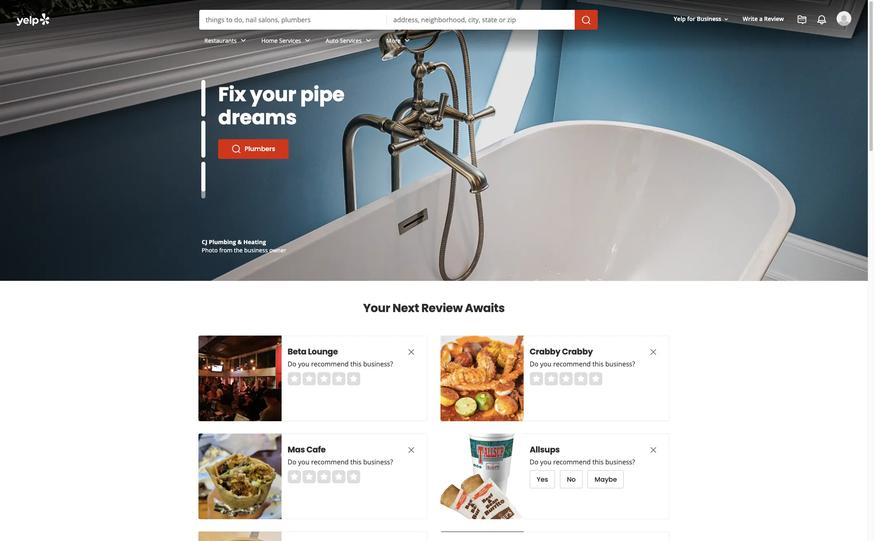 Task type: describe. For each thing, give the bounding box(es) containing it.
restaurants link
[[198, 30, 255, 54]]

Near text field
[[394, 15, 569, 24]]

24 chevron down v2 image for home services
[[303, 36, 313, 45]]

(no rating) image for lounge
[[288, 373, 361, 386]]

search image
[[582, 15, 592, 25]]

1 crabby from the left
[[530, 346, 561, 358]]

business
[[697, 15, 722, 23]]

Find text field
[[206, 15, 381, 24]]

you for beta
[[299, 360, 310, 369]]

crabby crabby link
[[530, 346, 633, 358]]

pipe
[[301, 81, 345, 108]]

home
[[262, 37, 278, 44]]

a
[[760, 15, 763, 23]]

home services link
[[255, 30, 319, 54]]

your
[[363, 300, 391, 316]]

this for cafe
[[351, 458, 362, 467]]

this for crabby
[[593, 360, 604, 369]]

none field near
[[394, 15, 569, 24]]

mas cafe
[[288, 444, 326, 456]]

do you recommend this business? for lounge
[[288, 360, 394, 369]]

auto
[[326, 37, 339, 44]]

1 select slide image from the top
[[202, 80, 206, 117]]

cj plumbing & heating photo from the business owner
[[202, 238, 287, 254]]

more
[[387, 37, 401, 44]]

fix
[[218, 81, 246, 108]]

write
[[743, 15, 759, 23]]

home services
[[262, 37, 301, 44]]

do down allsups
[[530, 458, 539, 467]]

dismiss card image for cafe
[[407, 445, 417, 455]]

recommend for cafe
[[312, 458, 349, 467]]

your next review awaits
[[363, 300, 505, 316]]

you for crabby
[[541, 360, 552, 369]]

none search field inside search field
[[199, 10, 600, 30]]

maybe button
[[588, 471, 625, 489]]

dreams
[[218, 104, 297, 131]]

business? up "maybe" button on the right
[[606, 458, 636, 467]]

rating element for crabby
[[530, 373, 603, 386]]

more link
[[380, 30, 419, 54]]

this for lounge
[[351, 360, 362, 369]]

mas cafe link
[[288, 444, 391, 456]]

(no rating) image for crabby
[[530, 373, 603, 386]]

3 select slide image from the top
[[202, 156, 206, 193]]

allsups
[[530, 444, 561, 456]]

none search field containing yelp for business
[[0, 0, 869, 61]]

do you recommend this business? down allsups link
[[530, 458, 636, 467]]

photo of allsups image
[[441, 434, 524, 520]]

auto services
[[326, 37, 362, 44]]

rating element for cafe
[[288, 471, 361, 484]]

24 chevron down v2 image for restaurants
[[239, 36, 248, 45]]

2 select slide image from the top
[[202, 121, 206, 158]]

yes
[[537, 475, 549, 484]]

(no rating) image for cafe
[[288, 471, 361, 484]]

none field find
[[206, 15, 381, 24]]

fix your pipe dreams
[[218, 81, 345, 131]]

photo of beta lounge image
[[199, 336, 282, 422]]

this up "maybe" button on the right
[[593, 458, 604, 467]]

beta lounge link
[[288, 346, 391, 358]]

review for next
[[422, 300, 463, 316]]

awaits
[[465, 300, 505, 316]]

services for home services
[[279, 37, 301, 44]]

mas
[[288, 444, 305, 456]]

dismiss card image for crabby
[[649, 347, 659, 357]]

24 chevron down v2 image for auto services
[[364, 36, 374, 45]]

write a review
[[743, 15, 785, 23]]

business? for crabby
[[606, 360, 636, 369]]

write a review link
[[740, 12, 788, 27]]

restaurants
[[205, 37, 237, 44]]

24 chevron down v2 image
[[403, 36, 413, 45]]

business? for lounge
[[364, 360, 394, 369]]

yelp for business button
[[671, 12, 734, 27]]

auto services link
[[319, 30, 380, 54]]

next
[[393, 300, 419, 316]]

do for crabby
[[530, 360, 539, 369]]



Task type: vqa. For each thing, say whether or not it's contained in the screenshot.
the top 16 chevron down v2 icon
no



Task type: locate. For each thing, give the bounding box(es) containing it.
do you recommend this business? down mas cafe link
[[288, 458, 394, 467]]

0 horizontal spatial crabby
[[530, 346, 561, 358]]

recommend down allsups link
[[554, 458, 592, 467]]

photo of crabby crabby image
[[441, 336, 524, 422]]

24 chevron down v2 image right auto services
[[364, 36, 374, 45]]

1 vertical spatial review
[[422, 300, 463, 316]]

1 services from the left
[[279, 37, 301, 44]]

1 horizontal spatial review
[[765, 15, 785, 23]]

services for auto services
[[340, 37, 362, 44]]

maybe
[[595, 475, 618, 484]]

lounge
[[308, 346, 338, 358]]

1 none field from the left
[[206, 15, 381, 24]]

(no rating) image
[[288, 373, 361, 386], [530, 373, 603, 386], [288, 471, 361, 484]]

None field
[[206, 15, 381, 24], [394, 15, 569, 24]]

&
[[238, 238, 242, 246]]

rating element down crabby crabby on the right of page
[[530, 373, 603, 386]]

plumbers
[[245, 144, 276, 154]]

crabby crabby
[[530, 346, 594, 358]]

2 crabby from the left
[[563, 346, 594, 358]]

yelp
[[674, 15, 686, 23]]

from
[[219, 246, 233, 254]]

rating element down cafe
[[288, 471, 361, 484]]

24 chevron down v2 image inside restaurants "link"
[[239, 36, 248, 45]]

2 services from the left
[[340, 37, 362, 44]]

business?
[[364, 360, 394, 369], [606, 360, 636, 369], [364, 458, 394, 467], [606, 458, 636, 467]]

recommend for lounge
[[312, 360, 349, 369]]

24 chevron down v2 image inside "home services" link
[[303, 36, 313, 45]]

you down "beta"
[[299, 360, 310, 369]]

business? for cafe
[[364, 458, 394, 467]]

plumbers link
[[218, 139, 289, 159]]

recommend down crabby crabby link in the bottom right of the page
[[554, 360, 592, 369]]

plumbing
[[209, 238, 236, 246]]

this down crabby crabby link in the bottom right of the page
[[593, 360, 604, 369]]

do down mas at bottom
[[288, 458, 297, 467]]

0 horizontal spatial 24 chevron down v2 image
[[239, 36, 248, 45]]

2 none field from the left
[[394, 15, 569, 24]]

you down 'mas cafe'
[[299, 458, 310, 467]]

do you recommend this business? for cafe
[[288, 458, 394, 467]]

recommend
[[312, 360, 349, 369], [554, 360, 592, 369], [312, 458, 349, 467], [554, 458, 592, 467]]

cj
[[202, 238, 208, 246]]

dismiss card image
[[407, 347, 417, 357]]

24 chevron down v2 image
[[239, 36, 248, 45], [303, 36, 313, 45], [364, 36, 374, 45]]

0 horizontal spatial none field
[[206, 15, 381, 24]]

24 chevron down v2 image inside auto services link
[[364, 36, 374, 45]]

yes button
[[530, 471, 556, 489]]

business categories element
[[198, 30, 852, 54]]

review right a
[[765, 15, 785, 23]]

you down allsups
[[541, 458, 552, 467]]

rating element for lounge
[[288, 373, 361, 386]]

you down crabby crabby on the right of page
[[541, 360, 552, 369]]

do you recommend this business? for crabby
[[530, 360, 636, 369]]

this
[[351, 360, 362, 369], [593, 360, 604, 369], [351, 458, 362, 467], [593, 458, 604, 467]]

dismiss card image
[[649, 347, 659, 357], [407, 445, 417, 455], [649, 445, 659, 455]]

1 horizontal spatial 24 chevron down v2 image
[[303, 36, 313, 45]]

do you recommend this business?
[[288, 360, 394, 369], [530, 360, 636, 369], [288, 458, 394, 467], [530, 458, 636, 467]]

the
[[234, 246, 243, 254]]

photo of carmelina's image
[[199, 532, 282, 542]]

business
[[244, 246, 268, 254]]

crabby
[[530, 346, 561, 358], [563, 346, 594, 358]]

1 horizontal spatial crabby
[[563, 346, 594, 358]]

1 24 chevron down v2 image from the left
[[239, 36, 248, 45]]

photo of mas cafe image
[[199, 434, 282, 520]]

recommend down mas cafe link
[[312, 458, 349, 467]]

do down crabby crabby on the right of page
[[530, 360, 539, 369]]

explore banner section banner
[[0, 0, 869, 281]]

business? down beta lounge link
[[364, 360, 394, 369]]

this down mas cafe link
[[351, 458, 362, 467]]

24 search v2 image
[[232, 144, 241, 154]]

do down "beta"
[[288, 360, 297, 369]]

24 chevron down v2 image right restaurants
[[239, 36, 248, 45]]

photo
[[202, 246, 218, 254]]

heating
[[244, 238, 266, 246]]

cj plumbing & heating link
[[202, 238, 266, 246]]

(no rating) image down "lounge"
[[288, 373, 361, 386]]

user actions element
[[668, 10, 864, 61]]

no button
[[561, 471, 583, 489]]

you for mas
[[299, 458, 310, 467]]

services right home
[[279, 37, 301, 44]]

(no rating) image down crabby crabby on the right of page
[[530, 373, 603, 386]]

beta
[[288, 346, 307, 358]]

None search field
[[199, 10, 600, 30]]

None radio
[[303, 373, 316, 386], [333, 373, 346, 386], [347, 373, 361, 386], [560, 373, 573, 386], [590, 373, 603, 386], [303, 471, 316, 484], [318, 471, 331, 484], [333, 471, 346, 484], [303, 373, 316, 386], [333, 373, 346, 386], [347, 373, 361, 386], [560, 373, 573, 386], [590, 373, 603, 386], [303, 471, 316, 484], [318, 471, 331, 484], [333, 471, 346, 484]]

notifications image
[[818, 15, 828, 25]]

24 chevron down v2 image left auto
[[303, 36, 313, 45]]

beta lounge
[[288, 346, 338, 358]]

business? down mas cafe link
[[364, 458, 394, 467]]

do
[[288, 360, 297, 369], [530, 360, 539, 369], [288, 458, 297, 467], [530, 458, 539, 467]]

recommend down "lounge"
[[312, 360, 349, 369]]

cafe
[[307, 444, 326, 456]]

business? down crabby crabby link in the bottom right of the page
[[606, 360, 636, 369]]

2 horizontal spatial 24 chevron down v2 image
[[364, 36, 374, 45]]

you
[[299, 360, 310, 369], [541, 360, 552, 369], [299, 458, 310, 467], [541, 458, 552, 467]]

photo of hope plumbing image
[[441, 532, 524, 542]]

review for a
[[765, 15, 785, 23]]

review inside the user actions element
[[765, 15, 785, 23]]

3 24 chevron down v2 image from the left
[[364, 36, 374, 45]]

(no rating) image down cafe
[[288, 471, 361, 484]]

1 horizontal spatial none field
[[394, 15, 569, 24]]

16 chevron down v2 image
[[724, 16, 730, 23]]

0 horizontal spatial services
[[279, 37, 301, 44]]

None search field
[[0, 0, 869, 61]]

do you recommend this business? down beta lounge link
[[288, 360, 394, 369]]

rating element down "lounge"
[[288, 373, 361, 386]]

0 vertical spatial review
[[765, 15, 785, 23]]

your
[[250, 81, 296, 108]]

owner
[[269, 246, 287, 254]]

yelp for business
[[674, 15, 722, 23]]

None radio
[[288, 373, 301, 386], [318, 373, 331, 386], [530, 373, 544, 386], [545, 373, 558, 386], [575, 373, 588, 386], [288, 471, 301, 484], [347, 471, 361, 484], [288, 373, 301, 386], [318, 373, 331, 386], [530, 373, 544, 386], [545, 373, 558, 386], [575, 373, 588, 386], [288, 471, 301, 484], [347, 471, 361, 484]]

select slide image
[[202, 80, 206, 117], [202, 121, 206, 158], [202, 156, 206, 193]]

for
[[688, 15, 696, 23]]

allsups link
[[530, 444, 633, 456]]

this down beta lounge link
[[351, 360, 362, 369]]

services right auto
[[340, 37, 362, 44]]

0 horizontal spatial review
[[422, 300, 463, 316]]

2 24 chevron down v2 image from the left
[[303, 36, 313, 45]]

projects image
[[798, 15, 808, 25]]

review
[[765, 15, 785, 23], [422, 300, 463, 316]]

do you recommend this business? down crabby crabby link in the bottom right of the page
[[530, 360, 636, 369]]

do for mas
[[288, 458, 297, 467]]

recommend for crabby
[[554, 360, 592, 369]]

do for beta
[[288, 360, 297, 369]]

no
[[568, 475, 576, 484]]

review right next
[[422, 300, 463, 316]]

rating element
[[288, 373, 361, 386], [530, 373, 603, 386], [288, 471, 361, 484]]

tyler b. image
[[837, 11, 852, 26]]

services
[[279, 37, 301, 44], [340, 37, 362, 44]]

1 horizontal spatial services
[[340, 37, 362, 44]]



